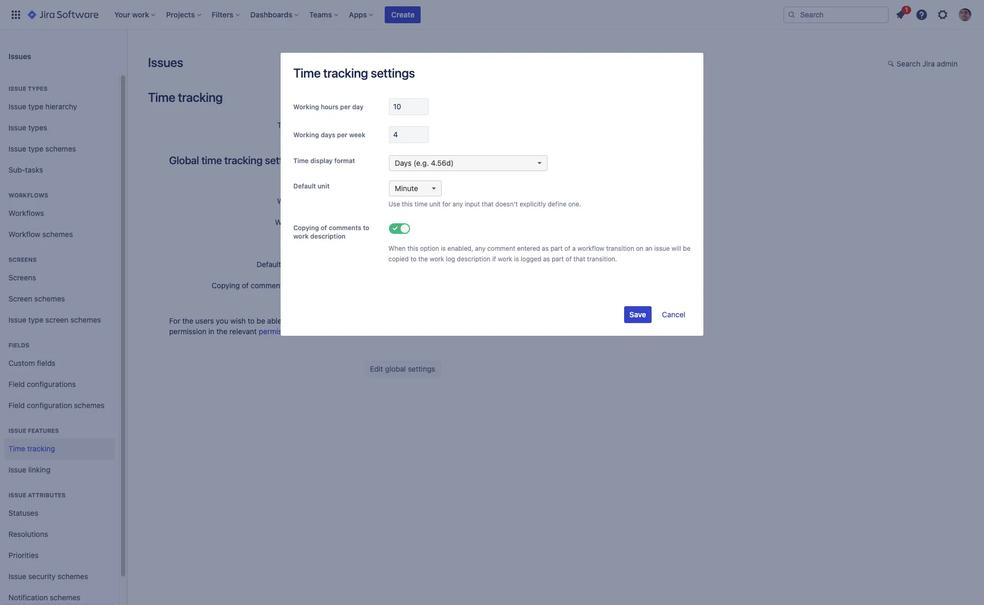 Task type: describe. For each thing, give the bounding box(es) containing it.
statuses
[[8, 509, 38, 518]]

settings for edit global settings
[[408, 365, 435, 374]]

none text field inside the time tracking settings dialog
[[389, 126, 429, 143]]

any for for
[[453, 200, 463, 208]]

features
[[28, 428, 59, 434]]

workflow
[[578, 245, 604, 253]]

issue type hierarchy
[[8, 102, 77, 111]]

issue type schemes link
[[4, 138, 115, 160]]

issue for issue attributes
[[8, 492, 26, 499]]

search image
[[787, 10, 796, 19]]

hours,
[[443, 239, 466, 248]]

0 horizontal spatial issues
[[8, 52, 31, 61]]

0 vertical spatial that
[[482, 200, 494, 208]]

copying inside the time tracking settings dialog
[[293, 224, 319, 232]]

configuration
[[27, 401, 72, 410]]

screen schemes link
[[4, 289, 115, 310]]

0 horizontal spatial for
[[298, 260, 307, 269]]

be inside when this option is enabled, any comment entered as part of a workflow transition on an issue will be copied to the work log description if work is logged as part of that transition.
[[683, 245, 691, 253]]

able
[[267, 317, 282, 326]]

will
[[672, 245, 681, 253]]

1
[[905, 6, 908, 13]]

day for global time tracking settings
[[342, 197, 354, 206]]

issue for issue types
[[8, 85, 26, 92]]

issue type screen schemes
[[8, 315, 101, 324]]

global
[[385, 365, 406, 374]]

use
[[388, 200, 400, 208]]

when
[[388, 245, 406, 253]]

that inside for the users you wish to be able to log work on issues, ensure that they have the permission in the relevant permission scheme .
[[385, 317, 398, 326]]

notification schemes
[[8, 593, 80, 602]]

screens link
[[4, 267, 115, 289]]

0 horizontal spatial copying
[[212, 281, 240, 290]]

issue for issue type hierarchy
[[8, 102, 26, 111]]

notification
[[8, 593, 48, 602]]

to right wish at the bottom left
[[248, 317, 255, 326]]

1 vertical spatial settings
[[265, 154, 303, 166]]

issue
[[654, 245, 670, 253]]

this for option
[[407, 245, 418, 253]]

screens for the screens group
[[8, 256, 37, 263]]

type for schemes
[[28, 144, 43, 153]]

time tracking inside 'time tracking' link
[[8, 444, 55, 453]]

a
[[572, 245, 576, 253]]

pretty (e.g. 4 days, 4 hours, 30 minutes)
[[365, 239, 512, 248]]

workflows for workflows group
[[8, 192, 48, 199]]

issue security schemes link
[[4, 567, 115, 588]]

0 horizontal spatial minute
[[365, 260, 390, 269]]

schemes down issue security schemes link
[[50, 593, 80, 602]]

statuses link
[[4, 503, 115, 524]]

entered
[[517, 245, 540, 253]]

screen
[[45, 315, 68, 324]]

5
[[365, 218, 369, 227]]

0 horizontal spatial is
[[441, 245, 446, 253]]

1 vertical spatial as
[[543, 255, 550, 263]]

schemes up notification schemes link
[[58, 572, 88, 581]]

work inside for the users you wish to be able to log work on issues, ensure that they have the permission in the relevant permission scheme .
[[305, 317, 321, 326]]

linking
[[28, 465, 50, 474]]

display for global time tracking settings
[[306, 239, 330, 248]]

workflow schemes
[[8, 230, 73, 239]]

.
[[325, 327, 327, 336]]

1 vertical spatial copying of comments to work description
[[212, 281, 354, 290]]

sub-
[[8, 165, 25, 174]]

none text field inside the time tracking settings dialog
[[389, 98, 429, 115]]

field for field configurations
[[8, 380, 25, 389]]

2 vertical spatial description
[[316, 281, 354, 290]]

screens group
[[4, 245, 115, 334]]

unit for global time tracking settings
[[283, 260, 296, 269]]

resolutions link
[[4, 524, 115, 545]]

explicitly
[[520, 200, 546, 208]]

issue types
[[8, 85, 47, 92]]

days (e.g. 4.56d)
[[395, 159, 454, 168]]

days,
[[415, 239, 435, 248]]

time display format for time tracking settings
[[293, 157, 355, 165]]

minute link
[[389, 181, 442, 197]]

for
[[169, 317, 180, 326]]

settings for time tracking settings
[[371, 66, 415, 80]]

issue type screen schemes link
[[4, 310, 115, 331]]

notification schemes link
[[4, 588, 115, 606]]

priorities link
[[4, 545, 115, 567]]

issue type hierarchy link
[[4, 96, 115, 117]]

time inside dialog
[[415, 200, 428, 208]]

issue types
[[8, 123, 47, 132]]

time tracking settings dialog
[[281, 53, 703, 526]]

resolutions
[[8, 530, 48, 539]]

custom fields link
[[4, 353, 115, 374]]

schemes inside workflows group
[[42, 230, 73, 239]]

issue for issue types
[[8, 123, 26, 132]]

small image
[[888, 60, 896, 68]]

custom
[[8, 359, 35, 368]]

workflows link
[[4, 203, 115, 224]]

tasks
[[25, 165, 43, 174]]

sub-tasks link
[[4, 160, 115, 181]]

search jira admin
[[897, 59, 958, 68]]

jira provided time tracking link
[[365, 120, 497, 136]]

pretty
[[365, 239, 387, 248]]

day for time tracking settings
[[352, 103, 363, 111]]

fields
[[8, 342, 29, 349]]

to down default unit for time tracking
[[288, 281, 295, 290]]

save
[[629, 310, 646, 319]]

types
[[28, 85, 47, 92]]

per up provider
[[340, 103, 351, 111]]

schemes up the issue type screen schemes
[[34, 294, 65, 303]]

scheme
[[298, 327, 325, 336]]

0 horizontal spatial comments
[[251, 281, 286, 290]]

schemes right screen on the bottom
[[70, 315, 101, 324]]

working days per week for global time tracking settings
[[275, 218, 354, 227]]

(e.g. for days
[[414, 159, 429, 168]]

format for time tracking settings
[[334, 157, 355, 165]]

workflow schemes link
[[4, 224, 115, 245]]

0 vertical spatial as
[[542, 245, 549, 253]]

attributes
[[28, 492, 65, 499]]

of up wish at the bottom left
[[242, 281, 249, 290]]

comment
[[487, 245, 515, 253]]

field configurations
[[8, 380, 76, 389]]

issue security schemes
[[8, 572, 88, 581]]

transition
[[606, 245, 634, 253]]

days
[[395, 159, 412, 168]]

issue attributes
[[8, 492, 65, 499]]

global
[[169, 154, 199, 166]]

issue features
[[8, 428, 59, 434]]

display for time tracking settings
[[310, 157, 333, 165]]

working hours per day for time tracking settings
[[293, 103, 363, 111]]

issue linking link
[[4, 460, 115, 481]]

work up default unit for time tracking
[[293, 233, 309, 240]]

for inside the time tracking settings dialog
[[442, 200, 451, 208]]

default for global time tracking settings
[[257, 260, 281, 269]]

fields
[[37, 359, 55, 368]]

provided
[[388, 123, 418, 132]]

type for hierarchy
[[28, 102, 43, 111]]

jira
[[370, 123, 386, 132]]

1 horizontal spatial issues
[[148, 55, 183, 70]]



Task type: vqa. For each thing, say whether or not it's contained in the screenshot.
third Delete from the top
no



Task type: locate. For each thing, give the bounding box(es) containing it.
1 vertical spatial time tracking
[[8, 444, 55, 453]]

tracking inside dialog
[[323, 66, 368, 80]]

as right entered
[[542, 245, 549, 253]]

time display format inside the time tracking settings dialog
[[293, 157, 355, 165]]

copying of comments to work description down default unit for time tracking
[[212, 281, 354, 290]]

that inside when this option is enabled, any comment entered as part of a workflow transition on an issue will be copied to the work log description if work is logged as part of that transition.
[[573, 255, 585, 263]]

time
[[420, 123, 435, 132], [201, 154, 222, 166], [415, 200, 428, 208], [309, 260, 324, 269]]

to up permission scheme link
[[284, 317, 290, 326]]

2 horizontal spatial that
[[573, 255, 585, 263]]

2 issue from the top
[[8, 102, 26, 111]]

create button
[[385, 6, 421, 23]]

0 vertical spatial hours
[[321, 103, 338, 111]]

1 permission from the left
[[169, 327, 206, 336]]

any for enabled,
[[475, 245, 486, 253]]

issue inside 'link'
[[8, 123, 26, 132]]

days
[[321, 131, 335, 139], [305, 218, 321, 227]]

this inside when this option is enabled, any comment entered as part of a workflow transition on an issue will be copied to the work log description if work is logged as part of that transition.
[[407, 245, 418, 253]]

2 vertical spatial unit
[[283, 260, 296, 269]]

comments left 5
[[329, 224, 361, 232]]

1 vertical spatial part
[[552, 255, 564, 263]]

4 issue from the top
[[8, 144, 26, 153]]

work right if
[[498, 255, 512, 263]]

days inside the time tracking settings dialog
[[321, 131, 335, 139]]

issue types group
[[4, 74, 115, 184]]

format left "pretty"
[[332, 239, 354, 248]]

permission down able
[[259, 327, 296, 336]]

is right option at the left top of page
[[441, 245, 446, 253]]

0 vertical spatial time tracking
[[148, 90, 223, 105]]

that left they
[[385, 317, 398, 326]]

screens for screens link
[[8, 273, 36, 282]]

default unit for time tracking
[[257, 260, 354, 269]]

2 vertical spatial that
[[385, 317, 398, 326]]

0 horizontal spatial time tracking
[[8, 444, 55, 453]]

to up "pretty"
[[363, 224, 369, 232]]

field configurations link
[[4, 374, 115, 395]]

description inside when this option is enabled, any comment entered as part of a workflow transition on an issue will be copied to the work log description if work is logged as part of that transition.
[[457, 255, 490, 263]]

0 vertical spatial unit
[[318, 182, 330, 190]]

1 vertical spatial field
[[8, 401, 25, 410]]

work down default unit for time tracking
[[297, 281, 314, 290]]

week inside the time tracking settings dialog
[[349, 131, 365, 139]]

issue types link
[[4, 117, 115, 138]]

types
[[28, 123, 47, 132]]

copying of comments to work description up default unit for time tracking
[[293, 224, 369, 240]]

create
[[391, 10, 415, 19]]

this right when
[[407, 245, 418, 253]]

1 vertical spatial comments
[[251, 281, 286, 290]]

0 vertical spatial type
[[28, 102, 43, 111]]

you
[[216, 317, 228, 326]]

that down a
[[573, 255, 585, 263]]

ensure
[[360, 317, 383, 326]]

Copy comment to work description checkbox
[[389, 224, 410, 234]]

0 horizontal spatial on
[[323, 317, 332, 326]]

any right enabled,
[[475, 245, 486, 253]]

0 vertical spatial on
[[636, 245, 644, 253]]

0 vertical spatial settings
[[371, 66, 415, 80]]

0 vertical spatial field
[[8, 380, 25, 389]]

1 vertical spatial hours
[[307, 197, 327, 206]]

custom fields
[[8, 359, 55, 368]]

priorities
[[8, 551, 39, 560]]

0 vertical spatial any
[[453, 200, 463, 208]]

days for time tracking settings
[[321, 131, 335, 139]]

1 4 from the left
[[408, 239, 413, 248]]

in
[[208, 327, 214, 336]]

1 horizontal spatial any
[[475, 245, 486, 253]]

1 vertical spatial display
[[306, 239, 330, 248]]

day
[[352, 103, 363, 111], [342, 197, 354, 206]]

screens up screen
[[8, 273, 36, 282]]

1 vertical spatial minute
[[365, 260, 390, 269]]

1 horizontal spatial default
[[293, 182, 316, 190]]

None text field
[[389, 98, 429, 115]]

type left screen on the bottom
[[28, 315, 43, 324]]

doesn't
[[495, 200, 518, 208]]

log down enabled,
[[446, 255, 455, 263]]

issues,
[[334, 317, 358, 326]]

1 horizontal spatial minute
[[395, 184, 418, 193]]

9 issue from the top
[[8, 572, 26, 581]]

wish
[[230, 317, 246, 326]]

4 left the days,
[[408, 239, 413, 248]]

1 issue from the top
[[8, 85, 26, 92]]

1 vertical spatial screens
[[8, 273, 36, 282]]

one.
[[568, 200, 581, 208]]

issue type schemes
[[8, 144, 76, 153]]

minute up use
[[395, 184, 418, 193]]

1 vertical spatial week
[[336, 218, 354, 227]]

issue features group
[[4, 416, 115, 484]]

1 vertical spatial format
[[332, 239, 354, 248]]

enabled,
[[448, 245, 473, 253]]

input
[[465, 200, 480, 208]]

0 vertical spatial this
[[402, 200, 413, 208]]

1 workflows from the top
[[8, 192, 48, 199]]

small image
[[417, 130, 425, 138]]

that
[[482, 200, 494, 208], [573, 255, 585, 263], [385, 317, 398, 326]]

cancel
[[662, 310, 685, 319]]

description down 30
[[457, 255, 490, 263]]

on up .
[[323, 317, 332, 326]]

work up "scheme"
[[305, 317, 321, 326]]

copying
[[293, 224, 319, 232], [212, 281, 240, 290]]

time
[[293, 66, 321, 80], [148, 90, 175, 105], [277, 120, 294, 129], [293, 157, 309, 165], [287, 239, 304, 248], [8, 444, 25, 453]]

hours inside the time tracking settings dialog
[[321, 103, 338, 111]]

issue for issue linking
[[8, 465, 26, 474]]

1 vertical spatial unit
[[429, 200, 441, 208]]

1 field from the top
[[8, 380, 25, 389]]

workflows up workflow
[[8, 209, 44, 218]]

copying of comments to work description inside the time tracking settings dialog
[[293, 224, 369, 240]]

1 vertical spatial type
[[28, 144, 43, 153]]

settings inside button
[[408, 365, 435, 374]]

working days per week inside the time tracking settings dialog
[[293, 131, 365, 139]]

1 vertical spatial working hours per day
[[277, 197, 354, 206]]

copying up default unit for time tracking
[[293, 224, 319, 232]]

4 right the days,
[[436, 239, 441, 248]]

0 vertical spatial minute
[[395, 184, 418, 193]]

1 vertical spatial is
[[514, 255, 519, 263]]

part
[[551, 245, 563, 253], [552, 255, 564, 263]]

to inside when this option is enabled, any comment entered as part of a workflow transition on an issue will be copied to the work log description if work is logged as part of that transition.
[[410, 255, 416, 263]]

working hours per day inside the time tracking settings dialog
[[293, 103, 363, 111]]

Search field
[[783, 6, 889, 23]]

for
[[442, 200, 451, 208], [298, 260, 307, 269]]

0 horizontal spatial unit
[[283, 260, 296, 269]]

this
[[402, 200, 413, 208], [407, 245, 418, 253]]

1 vertical spatial that
[[573, 255, 585, 263]]

days for global time tracking settings
[[305, 218, 321, 227]]

(e.g.
[[414, 159, 429, 168], [389, 239, 406, 248]]

workflows for workflows link
[[8, 209, 44, 218]]

transition.
[[587, 255, 617, 263]]

2 screens from the top
[[8, 273, 36, 282]]

use this time unit for any input that doesn't explicitly define one.
[[388, 200, 581, 208]]

they
[[400, 317, 415, 326]]

8 issue from the top
[[8, 492, 26, 499]]

0 horizontal spatial be
[[257, 317, 265, 326]]

1 horizontal spatial permission
[[259, 327, 296, 336]]

0 horizontal spatial (e.g.
[[389, 239, 406, 248]]

screens
[[8, 256, 37, 263], [8, 273, 36, 282]]

1 vertical spatial (e.g.
[[389, 239, 406, 248]]

working hours per day for global time tracking settings
[[277, 197, 354, 206]]

field for field configuration schemes
[[8, 401, 25, 410]]

1 vertical spatial time display format
[[287, 239, 354, 248]]

cancel button
[[657, 307, 691, 323]]

1 type from the top
[[28, 102, 43, 111]]

1 horizontal spatial time tracking
[[148, 90, 223, 105]]

issue for issue type schemes
[[8, 144, 26, 153]]

issue for issue features
[[8, 428, 26, 434]]

settings inside dialog
[[371, 66, 415, 80]]

issue for issue security schemes
[[8, 572, 26, 581]]

1 horizontal spatial unit
[[318, 182, 330, 190]]

unit for time tracking settings
[[318, 182, 330, 190]]

of
[[321, 224, 327, 232], [564, 245, 570, 253], [566, 255, 572, 263], [242, 281, 249, 290]]

2 permission from the left
[[259, 327, 296, 336]]

schemes inside fields group
[[74, 401, 105, 410]]

week for time tracking settings
[[349, 131, 365, 139]]

working days per week
[[293, 131, 365, 139], [275, 218, 354, 227]]

workflow
[[8, 230, 40, 239]]

schemes down field configurations link
[[74, 401, 105, 410]]

to right copied on the top left of page
[[410, 255, 416, 263]]

issue
[[8, 85, 26, 92], [8, 102, 26, 111], [8, 123, 26, 132], [8, 144, 26, 153], [8, 315, 26, 324], [8, 428, 26, 434], [8, 465, 26, 474], [8, 492, 26, 499], [8, 572, 26, 581]]

display up default unit for time tracking
[[306, 239, 330, 248]]

1 vertical spatial days
[[305, 218, 321, 227]]

0 vertical spatial description
[[310, 233, 346, 240]]

30
[[468, 239, 478, 248]]

be right will
[[683, 245, 691, 253]]

0 vertical spatial is
[[441, 245, 446, 253]]

create banner
[[0, 0, 984, 30]]

the
[[418, 255, 428, 263], [182, 317, 193, 326], [435, 317, 446, 326], [216, 327, 227, 336]]

0 vertical spatial default
[[293, 182, 316, 190]]

default inside the time tracking settings dialog
[[293, 182, 316, 190]]

display inside the time tracking settings dialog
[[310, 157, 333, 165]]

copied
[[388, 255, 409, 263]]

working hours per day down default unit
[[277, 197, 354, 206]]

0 vertical spatial be
[[683, 245, 691, 253]]

3 issue from the top
[[8, 123, 26, 132]]

1 vertical spatial for
[[298, 260, 307, 269]]

0 vertical spatial working hours per day
[[293, 103, 363, 111]]

hours up provider
[[321, 103, 338, 111]]

log inside when this option is enabled, any comment entered as part of a workflow transition on an issue will be copied to the work log description if work is logged as part of that transition.
[[446, 255, 455, 263]]

2 type from the top
[[28, 144, 43, 153]]

1 vertical spatial on
[[323, 317, 332, 326]]

0 vertical spatial display
[[310, 157, 333, 165]]

schemes down issue types 'link'
[[45, 144, 76, 153]]

1 vertical spatial workflows
[[8, 209, 44, 218]]

field configuration schemes link
[[4, 395, 115, 416]]

edit global settings button
[[365, 361, 441, 378]]

is
[[441, 245, 446, 253], [514, 255, 519, 263]]

day up provider
[[352, 103, 363, 111]]

2 vertical spatial type
[[28, 315, 43, 324]]

schemes inside issue types group
[[45, 144, 76, 153]]

screen schemes
[[8, 294, 65, 303]]

as right logged
[[543, 255, 550, 263]]

on left 'an'
[[636, 245, 644, 253]]

issue for issue type screen schemes
[[8, 315, 26, 324]]

time display format for global time tracking settings
[[287, 239, 354, 248]]

workflows down sub-tasks
[[8, 192, 48, 199]]

0 vertical spatial (e.g.
[[414, 159, 429, 168]]

to inside copying of comments to work description
[[363, 224, 369, 232]]

type up the tasks
[[28, 144, 43, 153]]

day left use
[[342, 197, 354, 206]]

the right have
[[435, 317, 446, 326]]

fields group
[[4, 331, 115, 420]]

tracking inside issue features group
[[27, 444, 55, 453]]

log up permission scheme link
[[292, 317, 303, 326]]

5 issue from the top
[[8, 315, 26, 324]]

display
[[310, 157, 333, 165], [306, 239, 330, 248]]

per down default unit
[[328, 197, 340, 206]]

week for global time tracking settings
[[336, 218, 354, 227]]

jira software image
[[27, 8, 98, 21], [27, 8, 98, 21]]

week left 5
[[336, 218, 354, 227]]

0 horizontal spatial log
[[292, 317, 303, 326]]

screen
[[8, 294, 32, 303]]

3 type from the top
[[28, 315, 43, 324]]

part left a
[[551, 245, 563, 253]]

2 field from the top
[[8, 401, 25, 410]]

1 vertical spatial day
[[342, 197, 354, 206]]

0 vertical spatial days
[[321, 131, 335, 139]]

(e.g. inside "link"
[[414, 159, 429, 168]]

1 horizontal spatial for
[[442, 200, 451, 208]]

type for screen
[[28, 315, 43, 324]]

of inside copying of comments to work description
[[321, 224, 327, 232]]

per down provider
[[337, 131, 347, 139]]

0 vertical spatial working days per week
[[293, 131, 365, 139]]

type down types
[[28, 102, 43, 111]]

days (e.g. 4.56d) link
[[389, 155, 548, 171]]

search
[[897, 59, 920, 68]]

on inside when this option is enabled, any comment entered as part of a workflow transition on an issue will be copied to the work log description if work is logged as part of that transition.
[[636, 245, 644, 253]]

(e.g. right days
[[414, 159, 429, 168]]

security
[[28, 572, 56, 581]]

0 vertical spatial log
[[446, 255, 455, 263]]

field configuration schemes
[[8, 401, 105, 410]]

screens down workflow
[[8, 256, 37, 263]]

week down provider
[[349, 131, 365, 139]]

0 vertical spatial day
[[352, 103, 363, 111]]

issue inside the screens group
[[8, 315, 26, 324]]

schemes down workflows link
[[42, 230, 73, 239]]

time display format up default unit for time tracking
[[287, 239, 354, 248]]

(e.g. down copy comment to work description option on the top left of the page
[[389, 239, 406, 248]]

1 vertical spatial description
[[457, 255, 490, 263]]

description inside copying of comments to work description
[[310, 233, 346, 240]]

type inside the screens group
[[28, 315, 43, 324]]

display up default unit
[[310, 157, 333, 165]]

0 horizontal spatial permission
[[169, 327, 206, 336]]

global time tracking settings
[[169, 154, 303, 166]]

0 vertical spatial week
[[349, 131, 365, 139]]

1 vertical spatial any
[[475, 245, 486, 253]]

0 vertical spatial time display format
[[293, 157, 355, 165]]

1 horizontal spatial on
[[636, 245, 644, 253]]

the inside when this option is enabled, any comment entered as part of a workflow transition on an issue will be copied to the work log description if work is logged as part of that transition.
[[418, 255, 428, 263]]

1 vertical spatial default
[[257, 260, 281, 269]]

(e.g. for pretty
[[389, 239, 406, 248]]

2 4 from the left
[[436, 239, 441, 248]]

issue linking
[[8, 465, 50, 474]]

this right use
[[402, 200, 413, 208]]

description
[[310, 233, 346, 240], [457, 255, 490, 263], [316, 281, 354, 290]]

default for time tracking settings
[[293, 182, 316, 190]]

minute inside the time tracking settings dialog
[[395, 184, 418, 193]]

any inside when this option is enabled, any comment entered as part of a workflow transition on an issue will be copied to the work log description if work is logged as part of that transition.
[[475, 245, 486, 253]]

time tracking settings
[[293, 66, 415, 80]]

0 horizontal spatial 4
[[408, 239, 413, 248]]

1 horizontal spatial copying
[[293, 224, 319, 232]]

0 vertical spatial screens
[[8, 256, 37, 263]]

format inside the time tracking settings dialog
[[334, 157, 355, 165]]

the down option at the left top of page
[[418, 255, 428, 263]]

jira
[[922, 59, 935, 68]]

time display format up default unit
[[293, 157, 355, 165]]

time tracking link
[[4, 439, 115, 460]]

working days per week down provider
[[293, 131, 365, 139]]

1 horizontal spatial be
[[683, 245, 691, 253]]

that right input
[[482, 200, 494, 208]]

format for global time tracking settings
[[332, 239, 354, 248]]

days down provider
[[321, 131, 335, 139]]

of left a
[[564, 245, 570, 253]]

1 horizontal spatial (e.g.
[[414, 159, 429, 168]]

6 issue from the top
[[8, 428, 26, 434]]

1 vertical spatial this
[[407, 245, 418, 253]]

7 issue from the top
[[8, 465, 26, 474]]

permission down for
[[169, 327, 206, 336]]

field up issue features
[[8, 401, 25, 410]]

be inside for the users you wish to be able to log work on issues, ensure that they have the permission in the relevant permission scheme .
[[257, 317, 265, 326]]

log inside for the users you wish to be able to log work on issues, ensure that they have the permission in the relevant permission scheme .
[[292, 317, 303, 326]]

0 vertical spatial part
[[551, 245, 563, 253]]

hours for global time tracking settings
[[307, 197, 327, 206]]

any left input
[[453, 200, 463, 208]]

permission scheme link
[[259, 327, 325, 336]]

working hours per day up provider
[[293, 103, 363, 111]]

1 vertical spatial copying
[[212, 281, 240, 290]]

log
[[446, 255, 455, 263], [292, 317, 303, 326]]

default unit
[[293, 182, 330, 190]]

on inside for the users you wish to be able to log work on issues, ensure that they have the permission in the relevant permission scheme .
[[323, 317, 332, 326]]

comments
[[329, 224, 361, 232], [251, 281, 286, 290]]

1 screens from the top
[[8, 256, 37, 263]]

is left logged
[[514, 255, 519, 263]]

the right for
[[182, 317, 193, 326]]

None text field
[[389, 126, 429, 143]]

1 vertical spatial log
[[292, 317, 303, 326]]

have
[[417, 317, 433, 326]]

be left able
[[257, 317, 265, 326]]

the right in on the left
[[216, 327, 227, 336]]

edit global settings
[[370, 365, 435, 374]]

edit
[[370, 365, 383, 374]]

0 vertical spatial copying of comments to work description
[[293, 224, 369, 240]]

hours for time tracking settings
[[321, 103, 338, 111]]

description up default unit for time tracking
[[310, 233, 346, 240]]

1 horizontal spatial is
[[514, 255, 519, 263]]

per left 5
[[323, 218, 334, 227]]

2 vertical spatial settings
[[408, 365, 435, 374]]

field down custom
[[8, 380, 25, 389]]

part right logged
[[552, 255, 564, 263]]

0 vertical spatial for
[[442, 200, 451, 208]]

0 vertical spatial workflows
[[8, 192, 48, 199]]

1 horizontal spatial log
[[446, 255, 455, 263]]

to
[[363, 224, 369, 232], [410, 255, 416, 263], [288, 281, 295, 290], [248, 317, 255, 326], [284, 317, 290, 326]]

comments inside copying of comments to work description
[[329, 224, 361, 232]]

day inside the time tracking settings dialog
[[352, 103, 363, 111]]

format
[[334, 157, 355, 165], [332, 239, 354, 248]]

2 horizontal spatial unit
[[429, 200, 441, 208]]

time tracking provider
[[277, 120, 354, 129]]

admin
[[937, 59, 958, 68]]

primary element
[[6, 0, 783, 29]]

days down default unit
[[305, 218, 321, 227]]

comments up able
[[251, 281, 286, 290]]

1 vertical spatial be
[[257, 317, 265, 326]]

working days per week for time tracking settings
[[293, 131, 365, 139]]

time inside issue features group
[[8, 444, 25, 453]]

1 horizontal spatial 4
[[436, 239, 441, 248]]

description down default unit for time tracking
[[316, 281, 354, 290]]

schemes
[[45, 144, 76, 153], [42, 230, 73, 239], [34, 294, 65, 303], [70, 315, 101, 324], [74, 401, 105, 410], [58, 572, 88, 581], [50, 593, 80, 602]]

4.56d)
[[431, 159, 454, 168]]

hours down default unit
[[307, 197, 327, 206]]

time tracking
[[148, 90, 223, 105], [8, 444, 55, 453]]

issue attributes group
[[4, 481, 115, 606]]

this for time
[[402, 200, 413, 208]]

0 horizontal spatial that
[[385, 317, 398, 326]]

format down provider
[[334, 157, 355, 165]]

2 workflows from the top
[[8, 209, 44, 218]]

0 horizontal spatial default
[[257, 260, 281, 269]]

of left transition.
[[566, 255, 572, 263]]

minute down "pretty"
[[365, 260, 390, 269]]

1 horizontal spatial comments
[[329, 224, 361, 232]]

copying up "you"
[[212, 281, 240, 290]]

of up default unit for time tracking
[[321, 224, 327, 232]]

hierarchy
[[45, 102, 77, 111]]

working days per week down default unit
[[275, 218, 354, 227]]

unit
[[318, 182, 330, 190], [429, 200, 441, 208], [283, 260, 296, 269]]

workflows group
[[4, 181, 115, 248]]

work down option at the left top of page
[[430, 255, 444, 263]]



